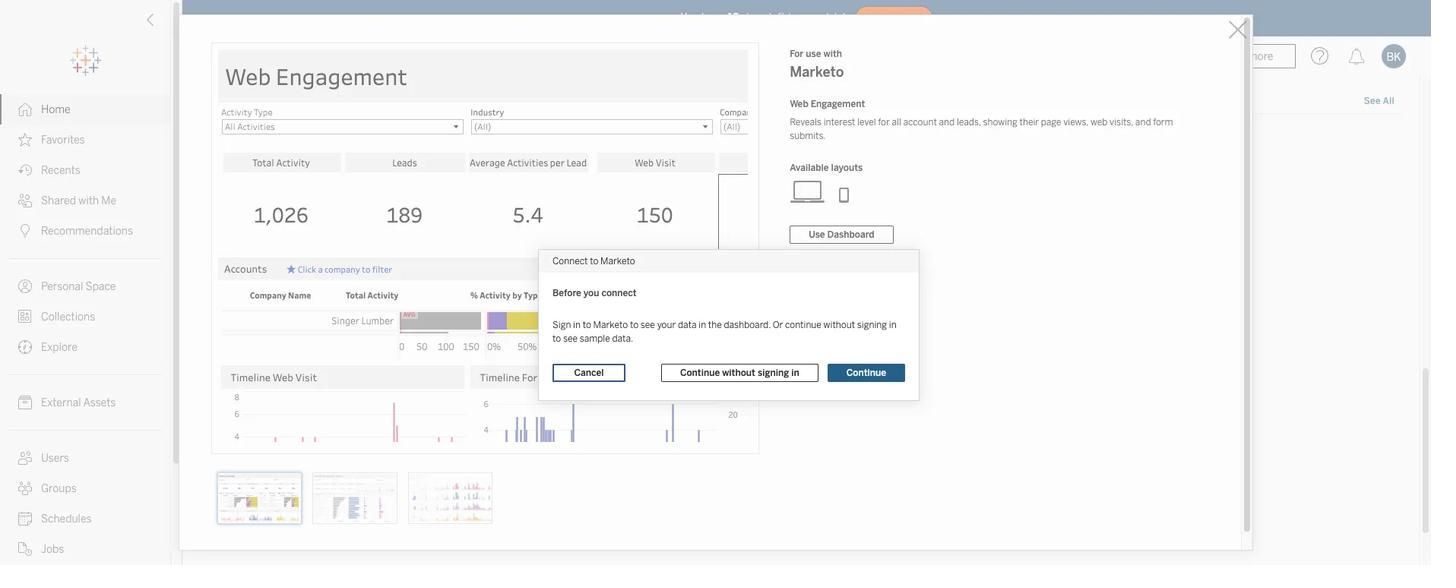 Task type: vqa. For each thing, say whether or not it's contained in the screenshot.
"SELECT ALL" button
no



Task type: describe. For each thing, give the bounding box(es) containing it.
available layouts
[[790, 163, 863, 173]]

linkedin sales navigator
[[211, 526, 335, 538]]

in left the
[[699, 320, 706, 330]]

continue without signing in button
[[661, 364, 819, 382]]

start from a pre-built workbook. simply sign in to your data source, or use sample data to get started.
[[204, 131, 692, 144]]

sign in to marketo to see your data in the dashboard. or continue without signing in to see sample data.
[[553, 320, 897, 344]]

built
[[285, 131, 306, 144]]

available
[[790, 163, 829, 173]]

cancel button
[[553, 364, 626, 382]]

you
[[584, 288, 599, 298]]

interest
[[824, 117, 856, 128]]

you
[[681, 11, 699, 24]]

laptop image
[[790, 179, 826, 204]]

recents
[[41, 164, 80, 177]]

groups
[[41, 483, 77, 496]]

to right the sign
[[431, 131, 441, 144]]

shared
[[41, 195, 76, 208]]

started.
[[654, 131, 692, 144]]

me
[[101, 195, 116, 208]]

page
[[1041, 117, 1062, 128]]

dashboard.
[[724, 320, 771, 330]]

jobs link
[[0, 534, 170, 565]]

continue button
[[828, 364, 905, 382]]

connect to marketo dialog
[[539, 250, 919, 400]]

submits.
[[790, 131, 826, 141]]

continue for continue without signing in
[[680, 368, 720, 378]]

the
[[708, 320, 722, 330]]

navigation panel element
[[0, 46, 170, 566]]

users link
[[0, 443, 170, 474]]

schedules
[[41, 513, 92, 526]]

1 and from the left
[[939, 117, 955, 128]]

before
[[553, 288, 581, 298]]

views,
[[1064, 117, 1089, 128]]

you have 13 days left in your trial.
[[681, 11, 849, 24]]

users
[[41, 452, 69, 465]]

main navigation. press the up and down arrow keys to access links. element
[[0, 94, 170, 566]]

web
[[1091, 117, 1108, 128]]

collections
[[41, 311, 95, 324]]

use dashboard button
[[790, 226, 894, 244]]

see all link
[[1363, 94, 1396, 110]]

your for sign in to marketo to see your data in the dashboard. or continue without signing in to see sample data.
[[657, 320, 676, 330]]

sign
[[397, 131, 418, 144]]

to right sign
[[583, 320, 591, 330]]

0 vertical spatial sample
[[562, 131, 597, 144]]

sign
[[553, 320, 571, 330]]

1 horizontal spatial data
[[600, 131, 622, 144]]

before you connect
[[553, 288, 637, 298]]

recommendations link
[[0, 216, 170, 246]]

or
[[530, 131, 540, 144]]

space
[[86, 281, 116, 293]]

groups link
[[0, 474, 170, 504]]

0 horizontal spatial data
[[468, 131, 489, 144]]

1 horizontal spatial see
[[641, 320, 655, 330]]

workbook.
[[308, 131, 359, 144]]

to down sign
[[553, 333, 561, 344]]

0 horizontal spatial use
[[542, 131, 560, 144]]

a
[[256, 131, 262, 144]]

eloqua
[[754, 312, 789, 325]]

buy
[[874, 13, 891, 23]]

external
[[41, 397, 81, 410]]

reveals
[[790, 117, 822, 128]]

13
[[728, 11, 740, 24]]

simply
[[361, 131, 395, 144]]

leads,
[[957, 117, 981, 128]]

in up continue button
[[889, 320, 897, 330]]

trial.
[[826, 11, 849, 24]]

web engagement image
[[217, 473, 302, 524]]

dashboard
[[828, 230, 875, 240]]

connect to marketo
[[553, 256, 635, 266]]

all
[[1383, 96, 1395, 107]]

recommendations
[[41, 225, 133, 238]]

form
[[1153, 117, 1173, 128]]

phone image
[[826, 179, 863, 204]]

favorites
[[41, 134, 85, 147]]

days
[[743, 11, 766, 24]]

shared with me link
[[0, 185, 170, 216]]

without inside button
[[722, 368, 756, 378]]

external assets
[[41, 397, 116, 410]]

for use with marketo
[[790, 49, 844, 81]]

personal space link
[[0, 271, 170, 302]]

data.
[[612, 333, 633, 344]]

in right sign
[[573, 320, 581, 330]]

shared with me
[[41, 195, 116, 208]]

marketo inside sign in to marketo to see your data in the dashboard. or continue without signing in to see sample data.
[[593, 320, 628, 330]]

0 horizontal spatial your
[[443, 131, 465, 144]]

see
[[1364, 96, 1381, 107]]

linkedin
[[211, 526, 254, 538]]

or
[[773, 320, 783, 330]]

their
[[1020, 117, 1039, 128]]

connect
[[602, 288, 637, 298]]

left
[[769, 11, 785, 24]]



Task type: locate. For each thing, give the bounding box(es) containing it.
1 vertical spatial see
[[563, 333, 578, 344]]

and left form
[[1136, 117, 1151, 128]]

0 horizontal spatial continue
[[680, 368, 720, 378]]

visits,
[[1110, 117, 1134, 128]]

0 vertical spatial without
[[824, 320, 855, 330]]

home
[[41, 103, 71, 116]]

0 vertical spatial your
[[801, 11, 823, 24]]

see
[[641, 320, 655, 330], [563, 333, 578, 344]]

0 vertical spatial with
[[824, 49, 842, 59]]

data left the
[[678, 320, 697, 330]]

explore
[[41, 341, 77, 354]]

1 vertical spatial signing
[[758, 368, 789, 378]]

for
[[878, 117, 890, 128]]

sample inside sign in to marketo to see your data in the dashboard. or continue without signing in to see sample data.
[[580, 333, 610, 344]]

1 horizontal spatial with
[[824, 49, 842, 59]]

use
[[806, 49, 821, 59], [542, 131, 560, 144]]

level
[[858, 117, 876, 128]]

see down sign
[[563, 333, 578, 344]]

buy now button
[[855, 6, 933, 30]]

in right the sign
[[420, 131, 429, 144]]

data left the source,
[[468, 131, 489, 144]]

continue for continue
[[847, 368, 886, 378]]

pre-
[[265, 131, 285, 144]]

salesforce
[[211, 312, 264, 325]]

1 vertical spatial without
[[722, 368, 756, 378]]

start
[[204, 131, 228, 144]]

for
[[790, 49, 804, 59]]

continue without signing in
[[680, 368, 800, 378]]

use
[[809, 230, 825, 240]]

layouts
[[831, 163, 863, 173]]

your left the
[[657, 320, 676, 330]]

see left the
[[641, 320, 655, 330]]

marketo
[[790, 64, 844, 81], [601, 256, 635, 266], [465, 312, 507, 325], [593, 320, 628, 330]]

1 horizontal spatial continue
[[847, 368, 886, 378]]

buy now
[[874, 13, 914, 23]]

1 vertical spatial use
[[542, 131, 560, 144]]

with inside main navigation. press the up and down arrow keys to access links. element
[[78, 195, 99, 208]]

0 vertical spatial use
[[806, 49, 821, 59]]

external assets link
[[0, 388, 170, 418]]

use inside for use with marketo
[[806, 49, 821, 59]]

in right left
[[788, 11, 797, 24]]

home link
[[0, 94, 170, 125]]

2 horizontal spatial your
[[801, 11, 823, 24]]

engagement
[[811, 99, 865, 109]]

0 horizontal spatial without
[[722, 368, 756, 378]]

sales
[[257, 526, 284, 538]]

0 horizontal spatial see
[[563, 333, 578, 344]]

1 vertical spatial sample
[[580, 333, 610, 344]]

and left leads,
[[939, 117, 955, 128]]

to
[[431, 131, 441, 144], [624, 131, 634, 144], [590, 256, 599, 266], [583, 320, 591, 330], [630, 320, 639, 330], [553, 333, 561, 344]]

use dashboard
[[809, 230, 875, 240]]

2 horizontal spatial data
[[678, 320, 697, 330]]

to right connect
[[590, 256, 599, 266]]

0 vertical spatial signing
[[857, 320, 887, 330]]

your
[[801, 11, 823, 24], [443, 131, 465, 144], [657, 320, 676, 330]]

favorites link
[[0, 125, 170, 155]]

0 horizontal spatial with
[[78, 195, 99, 208]]

continue
[[680, 368, 720, 378], [847, 368, 886, 378]]

data inside sign in to marketo to see your data in the dashboard. or continue without signing in to see sample data.
[[678, 320, 697, 330]]

source,
[[492, 131, 527, 144]]

to left get
[[624, 131, 634, 144]]

accelerators
[[204, 91, 283, 107]]

your inside sign in to marketo to see your data in the dashboard. or continue without signing in to see sample data.
[[657, 320, 676, 330]]

with left me
[[78, 195, 99, 208]]

your right the sign
[[443, 131, 465, 144]]

personal space
[[41, 281, 116, 293]]

data left get
[[600, 131, 622, 144]]

sample left data.
[[580, 333, 610, 344]]

signing inside sign in to marketo to see your data in the dashboard. or continue without signing in to see sample data.
[[857, 320, 887, 330]]

signing up continue button
[[857, 320, 887, 330]]

account
[[903, 117, 937, 128]]

sample right or
[[562, 131, 597, 144]]

use right for
[[806, 49, 821, 59]]

your left trial. at the right top
[[801, 11, 823, 24]]

signing inside button
[[758, 368, 789, 378]]

in inside button
[[792, 368, 800, 378]]

signing down or
[[758, 368, 789, 378]]

2 continue from the left
[[847, 368, 886, 378]]

use right or
[[542, 131, 560, 144]]

1 horizontal spatial without
[[824, 320, 855, 330]]

navigator
[[286, 526, 335, 538]]

without down sign in to marketo to see your data in the dashboard. or continue without signing in to see sample data.
[[722, 368, 756, 378]]

assets
[[83, 397, 116, 410]]

1 horizontal spatial signing
[[857, 320, 887, 330]]

1 horizontal spatial and
[[1136, 117, 1151, 128]]

jobs
[[41, 544, 64, 556]]

0 horizontal spatial and
[[939, 117, 955, 128]]

recents link
[[0, 155, 170, 185]]

see all
[[1364, 96, 1395, 107]]

without
[[824, 320, 855, 330], [722, 368, 756, 378]]

in
[[788, 11, 797, 24], [420, 131, 429, 144], [573, 320, 581, 330], [699, 320, 706, 330], [889, 320, 897, 330], [792, 368, 800, 378]]

web
[[790, 99, 809, 109]]

to up data.
[[630, 320, 639, 330]]

and
[[939, 117, 955, 128], [1136, 117, 1151, 128]]

without inside sign in to marketo to see your data in the dashboard. or continue without signing in to see sample data.
[[824, 320, 855, 330]]

web engagement reveals interest level for all account and leads, showing their page views, web visits, and form submits.
[[790, 99, 1173, 141]]

without right continue
[[824, 320, 855, 330]]

collections link
[[0, 302, 170, 332]]

get
[[636, 131, 652, 144]]

now
[[894, 13, 914, 23]]

1 vertical spatial with
[[78, 195, 99, 208]]

1 horizontal spatial your
[[657, 320, 676, 330]]

explore link
[[0, 332, 170, 363]]

from
[[231, 131, 254, 144]]

with inside for use with marketo
[[824, 49, 842, 59]]

continue
[[785, 320, 822, 330]]

0 horizontal spatial signing
[[758, 368, 789, 378]]

2 vertical spatial your
[[657, 320, 676, 330]]

your for you have 13 days left in your trial.
[[801, 11, 823, 24]]

in down continue
[[792, 368, 800, 378]]

1 horizontal spatial use
[[806, 49, 821, 59]]

1 vertical spatial your
[[443, 131, 465, 144]]

2 and from the left
[[1136, 117, 1151, 128]]

0 vertical spatial see
[[641, 320, 655, 330]]

data
[[468, 131, 489, 144], [600, 131, 622, 144], [678, 320, 697, 330]]

cancel
[[574, 368, 604, 378]]

1 continue from the left
[[680, 368, 720, 378]]

showing
[[983, 117, 1018, 128]]

have
[[702, 11, 725, 24]]

schedules link
[[0, 504, 170, 534]]

personal
[[41, 281, 83, 293]]

with right for
[[824, 49, 842, 59]]



